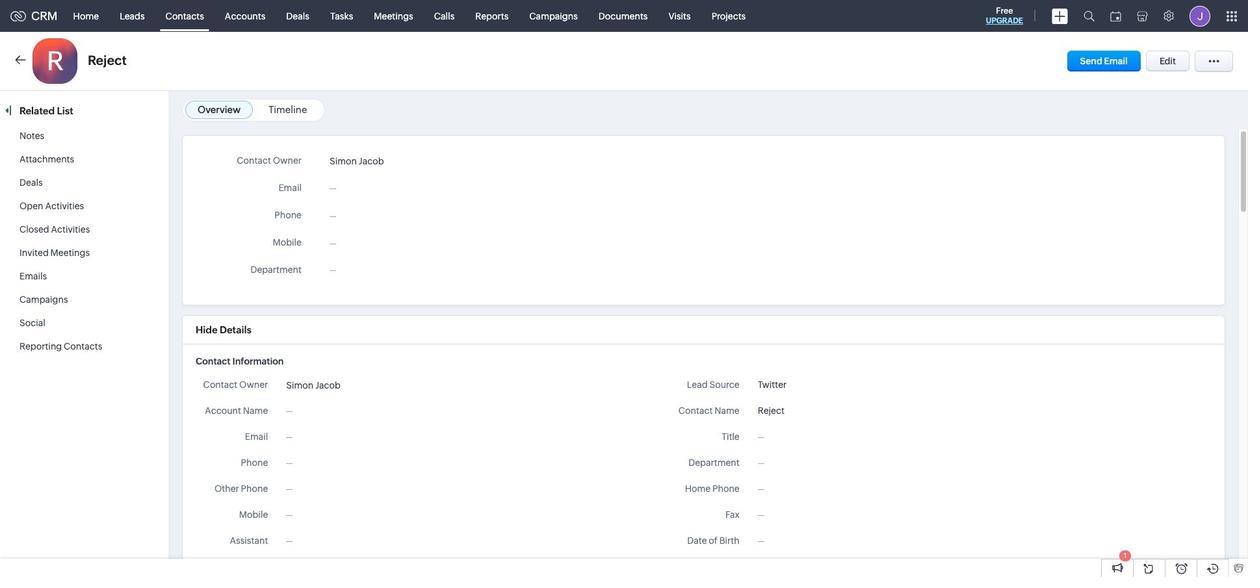Task type: vqa. For each thing, say whether or not it's contained in the screenshot.
the top the projects
no



Task type: describe. For each thing, give the bounding box(es) containing it.
search image
[[1084, 10, 1095, 21]]

profile element
[[1183, 0, 1219, 32]]

logo image
[[10, 11, 26, 21]]

profile image
[[1190, 6, 1211, 26]]



Task type: locate. For each thing, give the bounding box(es) containing it.
calendar image
[[1111, 11, 1122, 21]]

create menu image
[[1053, 8, 1069, 24]]

create menu element
[[1045, 0, 1077, 32]]

search element
[[1077, 0, 1103, 32]]



